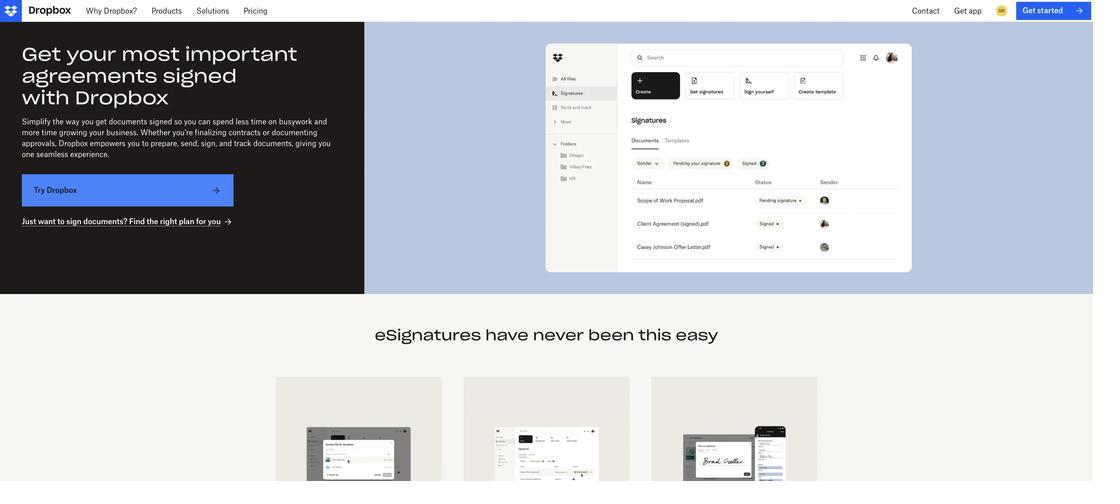 Task type: vqa. For each thing, say whether or not it's contained in the screenshot.
eSignatures
yes



Task type: locate. For each thing, give the bounding box(es) containing it.
so
[[174, 117, 182, 126]]

1 vertical spatial dropbox
[[59, 139, 88, 148]]

1 vertical spatial signed
[[149, 117, 172, 126]]

get started link
[[1016, 2, 1092, 20]]

1 horizontal spatial get
[[954, 6, 967, 15]]

your down get
[[89, 128, 104, 137]]

dropbox
[[75, 86, 169, 110], [59, 139, 88, 148], [47, 186, 77, 195]]

can
[[198, 117, 211, 126]]

why dropbox? button
[[79, 0, 144, 22]]

get
[[1023, 6, 1036, 15], [954, 6, 967, 15], [22, 43, 61, 66]]

growing
[[59, 128, 87, 137]]

the
[[53, 117, 64, 126], [147, 217, 158, 226]]

1 vertical spatial the
[[147, 217, 158, 226]]

signed inside "get your most important agreements signed with dropbox"
[[163, 65, 237, 88]]

documenting
[[272, 128, 317, 137]]

1 vertical spatial time
[[42, 128, 57, 137]]

0 horizontal spatial get
[[22, 43, 61, 66]]

just want to sign documents? find the right plan for you
[[22, 217, 221, 226]]

and
[[314, 117, 327, 126], [219, 139, 232, 148]]

1 vertical spatial your
[[89, 128, 104, 137]]

most
[[122, 43, 180, 66]]

been
[[588, 326, 634, 345]]

just
[[22, 217, 36, 226]]

approvals,
[[22, 139, 57, 148]]

2 horizontal spatial get
[[1023, 6, 1036, 15]]

0 horizontal spatial and
[[219, 139, 232, 148]]

time up approvals,
[[42, 128, 57, 137]]

to inside simplify the way you get documents signed so you can spend less time on busywork and more time growing your business. whether you're finalizing contracts or documenting approvals, dropbox empowers you to prepare, send, sign, and track documents, giving you one seamless experience.
[[142, 139, 149, 148]]

2 vertical spatial dropbox
[[47, 186, 77, 195]]

you
[[81, 117, 94, 126], [184, 117, 196, 126], [128, 139, 140, 148], [319, 139, 331, 148], [208, 217, 221, 226]]

get
[[96, 117, 107, 126]]

solutions
[[196, 6, 229, 15]]

to
[[142, 139, 149, 148], [57, 217, 65, 226]]

dropbox down the growing
[[59, 139, 88, 148]]

0 vertical spatial the
[[53, 117, 64, 126]]

whether
[[140, 128, 170, 137]]

you down "business."
[[128, 139, 140, 148]]

the left way
[[53, 117, 64, 126]]

try dropbox link
[[22, 174, 234, 207]]

0 horizontal spatial the
[[53, 117, 64, 126]]

to down whether
[[142, 139, 149, 148]]

documents?
[[83, 217, 127, 226]]

your
[[66, 43, 116, 66], [89, 128, 104, 137]]

started
[[1038, 6, 1063, 15]]

get inside "get your most important agreements signed with dropbox"
[[22, 43, 61, 66]]

pricing
[[244, 6, 268, 15]]

to left sign
[[57, 217, 65, 226]]

to inside just want to sign documents? find the right plan for you link
[[57, 217, 65, 226]]

get your most important agreements signed with dropbox
[[22, 43, 297, 110]]

your down why
[[66, 43, 116, 66]]

dropbox right try
[[47, 186, 77, 195]]

1 horizontal spatial to
[[142, 139, 149, 148]]

way
[[66, 117, 79, 126]]

contracts
[[229, 128, 261, 137]]

get up with
[[22, 43, 61, 66]]

prepare,
[[151, 139, 179, 148]]

the right 'find'
[[147, 217, 158, 226]]

why
[[86, 6, 102, 15]]

spend
[[213, 117, 234, 126]]

esignatures
[[375, 326, 481, 345]]

0 vertical spatial to
[[142, 139, 149, 148]]

1 horizontal spatial the
[[147, 217, 158, 226]]

time up or
[[251, 117, 266, 126]]

solutions button
[[189, 0, 236, 22]]

less
[[236, 117, 249, 126]]

plan
[[179, 217, 194, 226]]

the inside just want to sign documents? find the right plan for you link
[[147, 217, 158, 226]]

more
[[22, 128, 40, 137]]

get app button
[[947, 0, 989, 22]]

1 horizontal spatial time
[[251, 117, 266, 126]]

and right sign, on the top of the page
[[219, 139, 232, 148]]

0 horizontal spatial to
[[57, 217, 65, 226]]

why dropbox?
[[86, 6, 137, 15]]

1 horizontal spatial and
[[314, 117, 327, 126]]

experience.
[[70, 150, 109, 159]]

you left get
[[81, 117, 94, 126]]

track
[[234, 139, 251, 148]]

app
[[969, 6, 982, 15]]

1 vertical spatial to
[[57, 217, 65, 226]]

seamless
[[36, 150, 68, 159]]

get left app
[[954, 6, 967, 15]]

get for get your most important agreements signed with dropbox
[[22, 43, 61, 66]]

get for get started
[[1023, 6, 1036, 15]]

get left started
[[1023, 6, 1036, 15]]

try
[[34, 186, 45, 195]]

with
[[22, 86, 69, 110]]

time
[[251, 117, 266, 126], [42, 128, 57, 137]]

contact
[[912, 6, 940, 15]]

just want to sign documents? find the right plan for you link
[[22, 217, 234, 228]]

agreements
[[22, 65, 157, 88]]

signed
[[163, 65, 237, 88], [149, 117, 172, 126]]

dropbox up "documents"
[[75, 86, 169, 110]]

get inside dropdown button
[[954, 6, 967, 15]]

sending a reminder for signature on a document. image
[[478, 392, 615, 482]]

never
[[533, 326, 584, 345]]

0 vertical spatial your
[[66, 43, 116, 66]]

on
[[268, 117, 277, 126]]

easy
[[676, 326, 719, 345]]

0 vertical spatial signed
[[163, 65, 237, 88]]

send,
[[181, 139, 199, 148]]

and right busywork at left top
[[314, 117, 327, 126]]

0 vertical spatial dropbox
[[75, 86, 169, 110]]



Task type: describe. For each thing, give the bounding box(es) containing it.
for
[[196, 217, 206, 226]]

you right so
[[184, 117, 196, 126]]

products
[[151, 6, 182, 15]]

0 vertical spatial and
[[314, 117, 327, 126]]

sign
[[66, 217, 81, 226]]

dropbox?
[[104, 6, 137, 15]]

empowers
[[90, 139, 126, 148]]

simplify the way you get documents signed so you can spend less time on busywork and more time growing your business. whether you're finalizing contracts or documenting approvals, dropbox empowers you to prepare, send, sign, and track documents, giving you one seamless experience.
[[22, 117, 331, 159]]

documents
[[109, 117, 147, 126]]

0 vertical spatial time
[[251, 117, 266, 126]]

dropbox inside "get your most important agreements signed with dropbox"
[[75, 86, 169, 110]]

find
[[129, 217, 145, 226]]

you right for
[[208, 217, 221, 226]]

one
[[22, 150, 34, 159]]

0 horizontal spatial time
[[42, 128, 57, 137]]

business.
[[106, 128, 138, 137]]

try dropbox
[[34, 186, 77, 195]]

sign,
[[201, 139, 217, 148]]

products button
[[144, 0, 189, 22]]

signed inside simplify the way you get documents signed so you can spend less time on busywork and more time growing your business. whether you're finalizing contracts or documenting approvals, dropbox empowers you to prepare, send, sign, and track documents, giving you one seamless experience.
[[149, 117, 172, 126]]

documents,
[[253, 139, 294, 148]]

simplify
[[22, 117, 51, 126]]

your inside "get your most important agreements signed with dropbox"
[[66, 43, 116, 66]]

want
[[38, 217, 56, 226]]

you're
[[172, 128, 193, 137]]

finalizing
[[195, 128, 227, 137]]

busywork
[[279, 117, 312, 126]]

gr
[[999, 8, 1005, 14]]

esignatures interface within dropbox. image
[[386, 44, 1072, 273]]

important
[[185, 43, 297, 66]]

gr button
[[995, 4, 1009, 18]]

this
[[639, 326, 672, 345]]

have
[[486, 326, 529, 345]]

or
[[263, 128, 270, 137]]

signing a document while on mobile device. image
[[666, 392, 803, 482]]

dropbox inside simplify the way you get documents signed so you can spend less time on busywork and more time growing your business. whether you're finalizing contracts or documenting approvals, dropbox empowers you to prepare, send, sign, and track documents, giving you one seamless experience.
[[59, 139, 88, 148]]

the inside simplify the way you get documents signed so you can spend less time on busywork and more time growing your business. whether you're finalizing contracts or documenting approvals, dropbox empowers you to prepare, send, sign, and track documents, giving you one seamless experience.
[[53, 117, 64, 126]]

right
[[160, 217, 177, 226]]

contact button
[[905, 0, 947, 22]]

your inside simplify the way you get documents signed so you can spend less time on busywork and more time growing your business. whether you're finalizing contracts or documenting approvals, dropbox empowers you to prepare, send, sign, and track documents, giving you one seamless experience.
[[89, 128, 104, 137]]

you right the giving
[[319, 139, 331, 148]]

get app
[[954, 6, 982, 15]]

get started
[[1023, 6, 1063, 15]]

1 vertical spatial and
[[219, 139, 232, 148]]

giving
[[296, 139, 317, 148]]

pricing link
[[236, 0, 275, 22]]

esignatures have never been this easy
[[375, 326, 719, 345]]

selecting a template to begin using for document signature. image
[[290, 392, 427, 482]]

get for get app
[[954, 6, 967, 15]]



